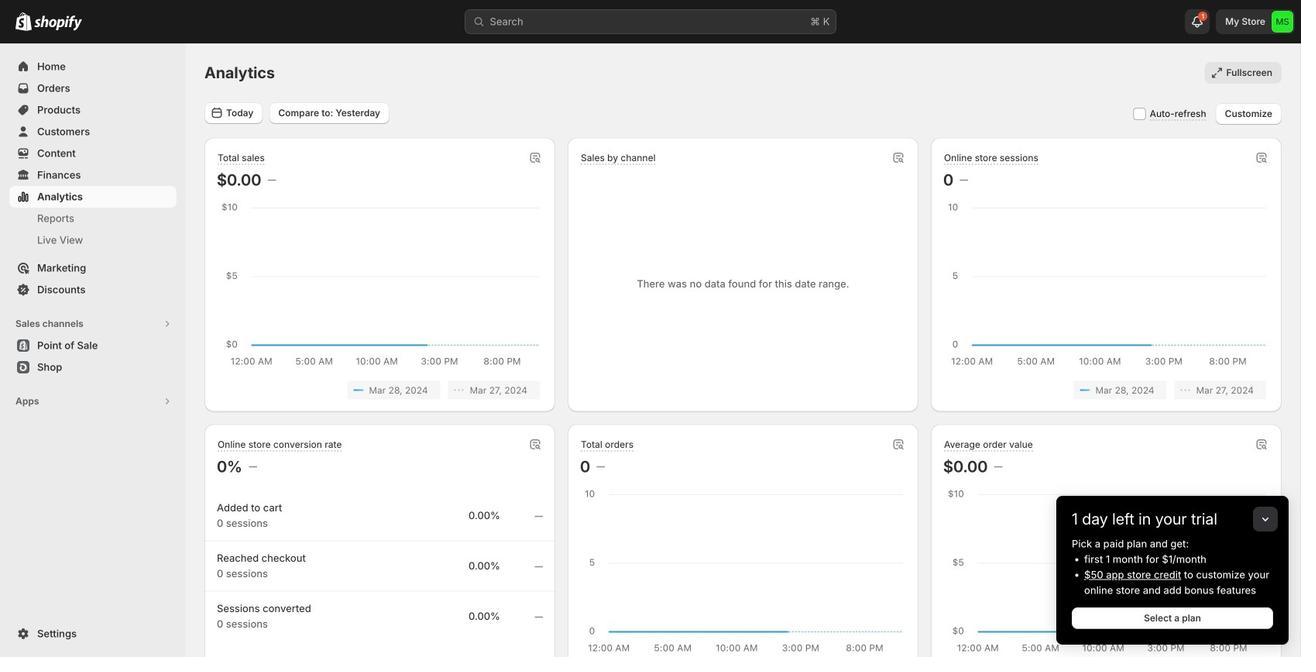Task type: describe. For each thing, give the bounding box(es) containing it.
shopify image
[[34, 15, 82, 31]]

shopify image
[[15, 12, 32, 31]]

2 list from the left
[[947, 381, 1267, 399]]



Task type: locate. For each thing, give the bounding box(es) containing it.
0 horizontal spatial list
[[220, 381, 540, 399]]

1 list from the left
[[220, 381, 540, 399]]

list
[[220, 381, 540, 399], [947, 381, 1267, 399]]

my store image
[[1272, 11, 1294, 33]]

1 horizontal spatial list
[[947, 381, 1267, 399]]



Task type: vqa. For each thing, say whether or not it's contained in the screenshot.
1st list from right
yes



